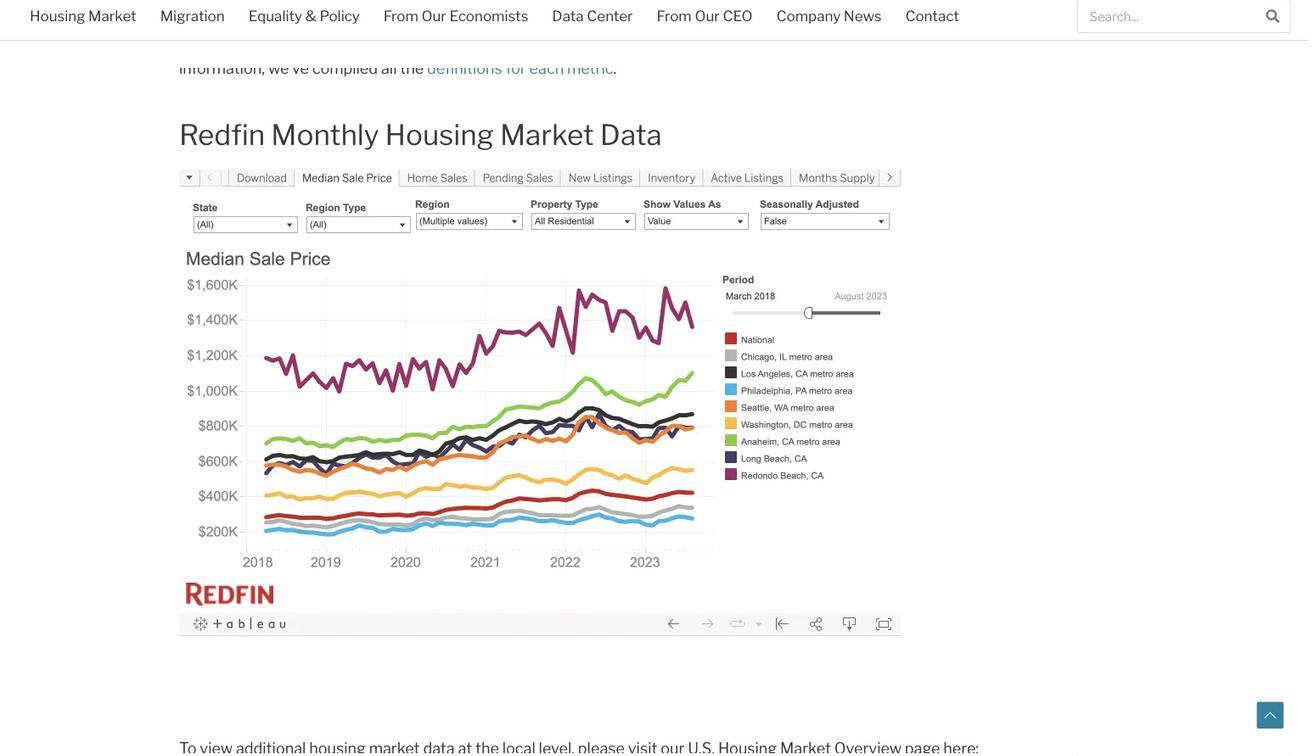 Task type: vqa. For each thing, say whether or not it's contained in the screenshot.
648k
no



Task type: describe. For each thing, give the bounding box(es) containing it.
0 horizontal spatial .
[[614, 59, 617, 77]]

from our economists
[[384, 7, 528, 25]]

1 vertical spatial data
[[600, 118, 662, 152]]

is left & on the left of the page
[[283, 10, 295, 28]]

company news
[[777, 7, 882, 25]]

download
[[823, 34, 893, 53]]

metropolitan
[[892, 0, 984, 4]]

of
[[201, 10, 216, 28]]

search image
[[1266, 9, 1280, 23]]

1 vertical spatial here
[[1006, 34, 1038, 53]]

1 horizontal spatial the
[[896, 34, 920, 53]]

1 vertical spatial housing
[[385, 118, 494, 152]]

definitions for each metric .
[[427, 59, 617, 77]]

all
[[381, 59, 397, 77]]

here link
[[1006, 34, 1038, 53]]

if
[[741, 10, 752, 28]]

for
[[506, 59, 526, 77]]

is up the equality
[[271, 0, 283, 4]]

1 by from the left
[[872, 0, 888, 4]]

1,
[[522, 0, 533, 4]]

definitions
[[427, 59, 503, 77]]

either
[[418, 0, 460, 4]]

equality
[[249, 7, 302, 25]]

this
[[219, 10, 245, 28]]

. inside . for more information, we've compiled all the
[[1038, 34, 1041, 53]]

concerns
[[851, 10, 917, 28]]

1 horizontal spatial metric
[[567, 59, 614, 77]]

from our ceo link
[[645, 0, 765, 36]]

you
[[764, 34, 791, 53]]

1 all from the top
[[179, 0, 198, 4]]

press@redfin.com.
[[630, 34, 761, 53]]

from for from our ceo
[[657, 7, 692, 25]]

housing market link
[[18, 0, 148, 36]]

caution.
[[682, 10, 738, 28]]

redfin monthly housing market data
[[179, 118, 662, 152]]

economists
[[450, 7, 528, 25]]

with
[[648, 10, 679, 28]]

be
[[573, 10, 591, 28]]

revisions
[[372, 10, 436, 28]]

4
[[536, 0, 546, 4]]

equality & policy
[[249, 7, 360, 25]]

rolling
[[475, 0, 519, 4]]

our for ceo
[[695, 7, 720, 25]]

definitions for each metric link
[[427, 59, 614, 77]]

any
[[823, 10, 848, 28]]

ceo
[[723, 7, 753, 25]]

can
[[794, 34, 820, 53]]

we've
[[268, 59, 309, 77]]

all data here is computed daily as either a rolling 1, 4 or 12-week window. the local data is grouped by metropolitan area and by county. all of this data is subject to revisions weekly and should be viewed with caution. if there are any concerns about the data or questions about metric definitions, please e-mail econdata@redfin.com or press@redfin.com. you can download the full dataset
[[179, 0, 1123, 53]]

grouped
[[808, 0, 868, 4]]

are
[[797, 10, 819, 28]]

0 vertical spatial housing
[[30, 7, 85, 25]]

is up company
[[793, 0, 805, 4]]

metric inside all data here is computed daily as either a rolling 1, 4 or 12-week window. the local data is grouped by metropolitan area and by county. all of this data is subject to revisions weekly and should be viewed with caution. if there are any concerns about the data or questions about metric definitions, please e-mail econdata@redfin.com or press@redfin.com. you can download the full dataset
[[224, 34, 270, 53]]

the inside . for more information, we've compiled all the
[[400, 59, 424, 77]]

1 vertical spatial and
[[492, 10, 519, 28]]

2 all from the top
[[179, 10, 198, 28]]

contact
[[906, 7, 959, 25]]

from our ceo
[[657, 7, 753, 25]]

2 horizontal spatial or
[[1027, 10, 1042, 28]]

mail
[[420, 34, 450, 53]]

&
[[305, 7, 317, 25]]

equality & policy link
[[237, 0, 372, 36]]



Task type: locate. For each thing, give the bounding box(es) containing it.
from down the as
[[384, 7, 419, 25]]

2 horizontal spatial the
[[965, 10, 989, 28]]

migration link
[[148, 0, 237, 36]]

data down area
[[992, 10, 1024, 28]]

2 from from the left
[[657, 7, 692, 25]]

or right 4
[[549, 0, 564, 4]]

1 horizontal spatial by
[[1051, 0, 1068, 4]]

metric
[[224, 34, 270, 53], [567, 59, 614, 77]]

monthly
[[271, 118, 379, 152]]

or down viewed
[[612, 34, 627, 53]]

data right this
[[248, 10, 280, 28]]

0 vertical spatial here
[[236, 0, 268, 4]]

more
[[1071, 34, 1108, 53]]

1 horizontal spatial data
[[600, 118, 662, 152]]

market down each
[[500, 118, 594, 152]]

subject
[[298, 10, 350, 28]]

computed
[[286, 0, 359, 4]]

data down 12-
[[552, 7, 584, 25]]

and down "rolling"
[[492, 10, 519, 28]]

0 horizontal spatial about
[[179, 34, 221, 53]]

center
[[587, 7, 633, 25]]

data up 'of'
[[201, 0, 232, 4]]

1 vertical spatial the
[[896, 34, 920, 53]]

1 vertical spatial all
[[179, 10, 198, 28]]

or
[[549, 0, 564, 4], [1027, 10, 1042, 28], [612, 34, 627, 53]]

metric down this
[[224, 34, 270, 53]]

to
[[354, 10, 369, 28]]

housing market
[[30, 7, 136, 25]]

county.
[[1072, 0, 1123, 4]]

None search field
[[1078, 0, 1291, 33]]

here up this
[[236, 0, 268, 4]]

each
[[530, 59, 564, 77]]

here
[[236, 0, 268, 4], [1006, 34, 1038, 53]]

compiled
[[312, 59, 378, 77]]

0 horizontal spatial the
[[400, 59, 424, 77]]

full
[[923, 34, 945, 53]]

. for more information, we've compiled all the
[[179, 34, 1108, 77]]

2 by from the left
[[1051, 0, 1068, 4]]

company
[[777, 7, 841, 25]]

1 horizontal spatial market
[[500, 118, 594, 152]]

data up there
[[759, 0, 790, 4]]

the
[[965, 10, 989, 28], [896, 34, 920, 53], [400, 59, 424, 77]]

migration
[[160, 7, 225, 25]]

local
[[722, 0, 755, 4]]

definitions,
[[273, 34, 352, 53]]

metric right each
[[567, 59, 614, 77]]

0 vertical spatial market
[[88, 7, 136, 25]]

0 vertical spatial and
[[1022, 0, 1048, 4]]

0 horizontal spatial and
[[492, 10, 519, 28]]

from our economists link
[[372, 0, 540, 36]]

0 horizontal spatial metric
[[224, 34, 270, 53]]

week
[[589, 0, 628, 4]]

0 horizontal spatial housing
[[30, 7, 85, 25]]

1 horizontal spatial .
[[1038, 34, 1041, 53]]

about down 'of'
[[179, 34, 221, 53]]

0 horizontal spatial from
[[384, 7, 419, 25]]

1 from from the left
[[384, 7, 419, 25]]

our down 'either'
[[422, 7, 447, 25]]

0 horizontal spatial our
[[422, 7, 447, 25]]

about down metropolitan on the top
[[920, 10, 962, 28]]

2 vertical spatial the
[[400, 59, 424, 77]]

company news link
[[765, 0, 894, 36]]

1 horizontal spatial about
[[920, 10, 962, 28]]

1 horizontal spatial our
[[695, 7, 720, 25]]

data center link
[[540, 0, 645, 36]]

1 horizontal spatial from
[[657, 7, 692, 25]]

by up questions
[[1051, 0, 1068, 4]]

questions
[[1045, 10, 1115, 28]]

contact link
[[894, 0, 971, 36]]

0 vertical spatial .
[[1038, 34, 1041, 53]]

1 horizontal spatial housing
[[385, 118, 494, 152]]

1 vertical spatial or
[[1027, 10, 1042, 28]]

from down window.
[[657, 7, 692, 25]]

here inside all data here is computed daily as either a rolling 1, 4 or 12-week window. the local data is grouped by metropolitan area and by county. all of this data is subject to revisions weekly and should be viewed with caution. if there are any concerns about the data or questions about metric definitions, please e-mail econdata@redfin.com or press@redfin.com. you can download the full dataset
[[236, 0, 268, 4]]

should
[[522, 10, 569, 28]]

all up migration
[[179, 0, 198, 4]]

and
[[1022, 0, 1048, 4], [492, 10, 519, 28]]

1 vertical spatial metric
[[567, 59, 614, 77]]

. left for
[[1038, 34, 1041, 53]]

data down . for more information, we've compiled all the
[[600, 118, 662, 152]]

the up dataset
[[965, 10, 989, 28]]

0 vertical spatial data
[[552, 7, 584, 25]]

our for economists
[[422, 7, 447, 25]]

0 vertical spatial about
[[920, 10, 962, 28]]

market left migration
[[88, 7, 136, 25]]

our
[[422, 7, 447, 25], [695, 7, 720, 25]]

all
[[179, 0, 198, 4], [179, 10, 198, 28]]

weekly
[[439, 10, 489, 28]]

1 horizontal spatial and
[[1022, 0, 1048, 4]]

redfin
[[179, 118, 265, 152]]

viewed
[[594, 10, 645, 28]]

data
[[552, 7, 584, 25], [600, 118, 662, 152]]

1 vertical spatial about
[[179, 34, 221, 53]]

0 vertical spatial metric
[[224, 34, 270, 53]]

1 vertical spatial market
[[500, 118, 594, 152]]

dataset
[[948, 34, 1002, 53]]

0 horizontal spatial or
[[549, 0, 564, 4]]

area
[[987, 0, 1018, 4]]

1 horizontal spatial or
[[612, 34, 627, 53]]

or up here link
[[1027, 10, 1042, 28]]

for
[[1044, 34, 1067, 53]]

as
[[399, 0, 415, 4]]

.
[[1038, 34, 1041, 53], [614, 59, 617, 77]]

0 vertical spatial the
[[965, 10, 989, 28]]

Search... search field
[[1078, 0, 1256, 32]]

from
[[384, 7, 419, 25], [657, 7, 692, 25]]

0 horizontal spatial here
[[236, 0, 268, 4]]

the left full
[[896, 34, 920, 53]]

1 our from the left
[[422, 7, 447, 25]]

. down viewed
[[614, 59, 617, 77]]

the right all at top left
[[400, 59, 424, 77]]

0 horizontal spatial market
[[88, 7, 136, 25]]

here left for
[[1006, 34, 1038, 53]]

and right area
[[1022, 0, 1048, 4]]

our down the on the top right
[[695, 7, 720, 25]]

market
[[88, 7, 136, 25], [500, 118, 594, 152]]

please
[[355, 34, 402, 53]]

window.
[[631, 0, 688, 4]]

data center
[[552, 7, 633, 25]]

daily
[[362, 0, 395, 4]]

there
[[755, 10, 793, 28]]

12-
[[567, 0, 589, 4]]

1 vertical spatial .
[[614, 59, 617, 77]]

0 horizontal spatial data
[[552, 7, 584, 25]]

data
[[201, 0, 232, 4], [759, 0, 790, 4], [248, 10, 280, 28], [992, 10, 1024, 28]]

2 vertical spatial or
[[612, 34, 627, 53]]

econdata@redfin.com
[[453, 34, 608, 53]]

1 horizontal spatial here
[[1006, 34, 1038, 53]]

the
[[691, 0, 719, 4]]

a
[[463, 0, 472, 4]]

housing
[[30, 7, 85, 25], [385, 118, 494, 152]]

from for from our economists
[[384, 7, 419, 25]]

news
[[844, 7, 882, 25]]

e-
[[405, 34, 420, 53]]

information,
[[179, 59, 265, 77]]

2 our from the left
[[695, 7, 720, 25]]

all left 'of'
[[179, 10, 198, 28]]

policy
[[320, 7, 360, 25]]

by up "concerns" at the right top of page
[[872, 0, 888, 4]]

about
[[920, 10, 962, 28], [179, 34, 221, 53]]

0 vertical spatial all
[[179, 0, 198, 4]]

is
[[271, 0, 283, 4], [793, 0, 805, 4], [283, 10, 295, 28]]

0 horizontal spatial by
[[872, 0, 888, 4]]

0 vertical spatial or
[[549, 0, 564, 4]]



